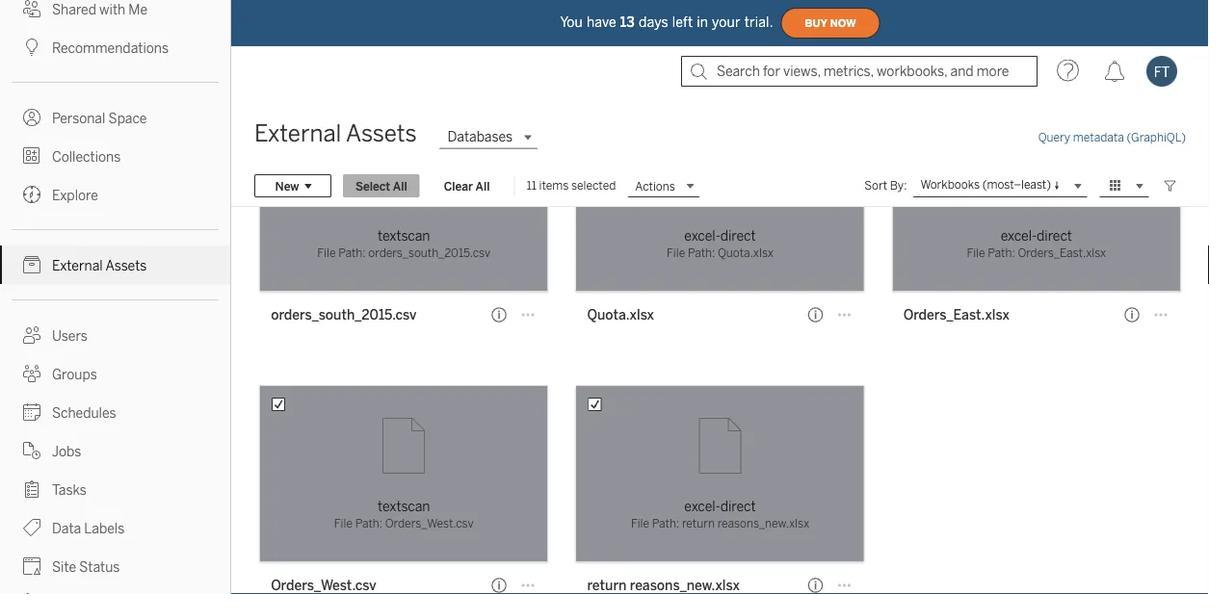 Task type: vqa. For each thing, say whether or not it's contained in the screenshot.
0 corresponding to Linked Tasks
no



Task type: locate. For each thing, give the bounding box(es) containing it.
excel- down the 'actions' popup button
[[684, 228, 720, 244]]

orders_south_2015.csv inside textscan file path: orders_south_2015.csv
[[368, 246, 490, 260]]

direct inside excel-direct file path: orders_east.xlsx
[[1037, 228, 1072, 244]]

1 all from the left
[[393, 179, 407, 193]]

new
[[275, 179, 299, 193]]

path: inside 'excel-direct file path: quota.xlsx'
[[688, 246, 715, 260]]

workbooks
[[921, 178, 980, 192]]

excel- up return reasons_new.xlsx
[[684, 499, 720, 515]]

query
[[1038, 131, 1071, 145]]

1 vertical spatial external assets
[[52, 258, 147, 274]]

groups link
[[0, 355, 230, 393]]

orders_west.csv
[[385, 517, 474, 531], [271, 578, 376, 594]]

(most–least)
[[983, 178, 1051, 192]]

1 horizontal spatial return
[[682, 517, 715, 531]]

textscan file path: orders_west.csv
[[334, 499, 474, 531]]

assets up users link
[[105, 258, 147, 274]]

1 vertical spatial textscan
[[378, 499, 430, 515]]

excel-direct file path: quota.xlsx
[[667, 228, 774, 260]]

0 horizontal spatial external assets
[[52, 258, 147, 274]]

0 vertical spatial orders_south_2015.csv
[[368, 246, 490, 260]]

excel-direct file path: orders_east.xlsx
[[967, 228, 1106, 260]]

clear all
[[444, 179, 490, 193]]

0 horizontal spatial quota.xlsx
[[587, 307, 654, 323]]

external assets up select
[[254, 120, 417, 147]]

site
[[52, 559, 76, 575]]

external assets
[[254, 120, 417, 147], [52, 258, 147, 274]]

you
[[560, 14, 583, 30]]

users link
[[0, 316, 230, 355]]

13
[[620, 14, 635, 30]]

1 vertical spatial orders_east.xlsx
[[904, 307, 1010, 323]]

personal
[[52, 110, 105, 126]]

1 horizontal spatial assets
[[346, 120, 417, 147]]

excel- for orders_east.xlsx
[[1001, 228, 1037, 244]]

me
[[128, 1, 148, 17]]

excel-
[[684, 228, 720, 244], [1001, 228, 1037, 244], [684, 499, 720, 515]]

external assets link
[[0, 246, 230, 284]]

0 vertical spatial textscan
[[378, 228, 430, 244]]

excel- inside excel-direct file path: return reasons_new.xlsx
[[684, 499, 720, 515]]

assets up the select all
[[346, 120, 417, 147]]

1 vertical spatial reasons_new.xlsx
[[630, 578, 740, 594]]

quota.xlsx
[[718, 246, 774, 260], [587, 307, 654, 323]]

excel-direct file path: return reasons_new.xlsx
[[631, 499, 809, 531]]

workbooks (most–least)
[[921, 178, 1051, 192]]

select all button
[[343, 174, 420, 198]]

file inside excel-direct file path: return reasons_new.xlsx
[[631, 517, 650, 531]]

recommendations
[[52, 40, 169, 56]]

orders_east.xlsx inside excel-direct file path: orders_east.xlsx
[[1018, 246, 1106, 260]]

0 horizontal spatial all
[[393, 179, 407, 193]]

textscan inside textscan file path: orders_west.csv
[[378, 499, 430, 515]]

reasons_new.xlsx
[[718, 517, 809, 531], [630, 578, 740, 594]]

shared with me link
[[0, 0, 230, 28]]

external assets up users link
[[52, 258, 147, 274]]

return
[[682, 517, 715, 531], [587, 578, 627, 594]]

excel- inside 'excel-direct file path: quota.xlsx'
[[684, 228, 720, 244]]

direct inside 'excel-direct file path: quota.xlsx'
[[720, 228, 756, 244]]

textscan file path: orders_south_2015.csv
[[317, 228, 490, 260]]

2 all from the left
[[476, 179, 490, 193]]

in
[[697, 14, 708, 30]]

1 horizontal spatial external
[[254, 120, 341, 147]]

personal space
[[52, 110, 147, 126]]

1 vertical spatial assets
[[105, 258, 147, 274]]

status
[[79, 559, 120, 575]]

groups
[[52, 367, 97, 383]]

1 vertical spatial external
[[52, 258, 103, 274]]

days
[[639, 14, 669, 30]]

1 vertical spatial orders_south_2015.csv
[[271, 307, 417, 323]]

file
[[317, 246, 336, 260], [667, 246, 685, 260], [967, 246, 985, 260], [334, 517, 353, 531], [631, 517, 650, 531]]

0 vertical spatial return
[[682, 517, 715, 531]]

0 vertical spatial external
[[254, 120, 341, 147]]

path:
[[338, 246, 366, 260], [688, 246, 715, 260], [988, 246, 1015, 260], [355, 517, 383, 531], [652, 517, 680, 531]]

orders_east.xlsx
[[1018, 246, 1106, 260], [904, 307, 1010, 323]]

1 horizontal spatial external assets
[[254, 120, 417, 147]]

2 textscan from the top
[[378, 499, 430, 515]]

0 horizontal spatial external
[[52, 258, 103, 274]]

orders_south_2015.csv
[[368, 246, 490, 260], [271, 307, 417, 323]]

excel- down (most–least)
[[1001, 228, 1037, 244]]

textscan for textscan file path: orders_west.csv
[[378, 499, 430, 515]]

1 vertical spatial quota.xlsx
[[587, 307, 654, 323]]

direct inside excel-direct file path: return reasons_new.xlsx
[[720, 499, 756, 515]]

direct
[[720, 228, 756, 244], [1037, 228, 1072, 244], [720, 499, 756, 515]]

orders_south_2015.csv down clear
[[368, 246, 490, 260]]

external
[[254, 120, 341, 147], [52, 258, 103, 274]]

buy
[[805, 17, 827, 29]]

jobs
[[52, 444, 81, 460]]

1 textscan from the top
[[378, 228, 430, 244]]

site status link
[[0, 547, 230, 586]]

path: inside excel-direct file path: return reasons_new.xlsx
[[652, 517, 680, 531]]

buy now button
[[781, 8, 880, 39]]

sort by:
[[865, 179, 907, 193]]

file inside textscan file path: orders_west.csv
[[334, 517, 353, 531]]

0 vertical spatial quota.xlsx
[[718, 246, 774, 260]]

path: inside excel-direct file path: orders_east.xlsx
[[988, 246, 1015, 260]]

all right select
[[393, 179, 407, 193]]

return reasons_new.xlsx
[[587, 578, 740, 594]]

file inside 'excel-direct file path: quota.xlsx'
[[667, 246, 685, 260]]

collections link
[[0, 137, 230, 175]]

quota.xlsx inside 'excel-direct file path: quota.xlsx'
[[718, 246, 774, 260]]

1 vertical spatial return
[[587, 578, 627, 594]]

sort
[[865, 179, 887, 193]]

1 horizontal spatial orders_west.csv
[[385, 517, 474, 531]]

orders_south_2015.csv down textscan file path: orders_south_2015.csv
[[271, 307, 417, 323]]

0 vertical spatial orders_east.xlsx
[[1018, 246, 1106, 260]]

0 vertical spatial orders_west.csv
[[385, 517, 474, 531]]

metadata
[[1073, 131, 1124, 145]]

file inside excel-direct file path: orders_east.xlsx
[[967, 246, 985, 260]]

0 horizontal spatial return
[[587, 578, 627, 594]]

external up 'new' popup button
[[254, 120, 341, 147]]

excel- inside excel-direct file path: orders_east.xlsx
[[1001, 228, 1037, 244]]

direct for quota.xlsx
[[720, 228, 756, 244]]

grid view image
[[1107, 177, 1125, 195]]

0 horizontal spatial orders_west.csv
[[271, 578, 376, 594]]

path: inside textscan file path: orders_south_2015.csv
[[338, 246, 366, 260]]

path: for excel-direct file path: orders_east.xlsx
[[988, 246, 1015, 260]]

recommendations link
[[0, 28, 230, 66]]

textscan inside textscan file path: orders_south_2015.csv
[[378, 228, 430, 244]]

11
[[527, 179, 537, 193]]

all
[[393, 179, 407, 193], [476, 179, 490, 193]]

now
[[830, 17, 856, 29]]

1 horizontal spatial all
[[476, 179, 490, 193]]

all for select all
[[393, 179, 407, 193]]

0 horizontal spatial assets
[[105, 258, 147, 274]]

personal space link
[[0, 98, 230, 137]]

all right clear
[[476, 179, 490, 193]]

external down explore
[[52, 258, 103, 274]]

1 horizontal spatial orders_east.xlsx
[[1018, 246, 1106, 260]]

1 horizontal spatial quota.xlsx
[[718, 246, 774, 260]]

schedules link
[[0, 393, 230, 432]]

textscan
[[378, 228, 430, 244], [378, 499, 430, 515]]

assets
[[346, 120, 417, 147], [105, 258, 147, 274]]

0 vertical spatial reasons_new.xlsx
[[718, 517, 809, 531]]

space
[[108, 110, 147, 126]]

select all
[[356, 179, 407, 193]]

0 vertical spatial external assets
[[254, 120, 417, 147]]



Task type: describe. For each thing, give the bounding box(es) containing it.
data
[[52, 521, 81, 537]]

all for clear all
[[476, 179, 490, 193]]

buy now
[[805, 17, 856, 29]]

trial.
[[745, 14, 773, 30]]

explore
[[52, 187, 98, 203]]

databases
[[448, 129, 513, 145]]

new button
[[254, 174, 331, 198]]

orders_west.csv inside textscan file path: orders_west.csv
[[385, 517, 474, 531]]

tasks link
[[0, 470, 230, 509]]

path: for excel-direct file path: return reasons_new.xlsx
[[652, 517, 680, 531]]

data labels
[[52, 521, 125, 537]]

clear all button
[[431, 174, 503, 198]]

jobs link
[[0, 432, 230, 470]]

by:
[[890, 179, 907, 193]]

0 vertical spatial assets
[[346, 120, 417, 147]]

file inside textscan file path: orders_south_2015.csv
[[317, 246, 336, 260]]

you have 13 days left in your trial.
[[560, 14, 773, 30]]

actions button
[[628, 174, 700, 198]]

file for excel-direct file path: quota.xlsx
[[667, 246, 685, 260]]

actions
[[635, 179, 675, 193]]

0 horizontal spatial orders_east.xlsx
[[904, 307, 1010, 323]]

site status
[[52, 559, 120, 575]]

path: inside textscan file path: orders_west.csv
[[355, 517, 383, 531]]

clear
[[444, 179, 473, 193]]

excel- for quota.xlsx
[[684, 228, 720, 244]]

select
[[356, 179, 390, 193]]

schedules
[[52, 405, 116, 421]]

with
[[99, 1, 125, 17]]

shared with me
[[52, 1, 148, 17]]

reasons_new.xlsx inside excel-direct file path: return reasons_new.xlsx
[[718, 517, 809, 531]]

explore link
[[0, 175, 230, 214]]

labels
[[84, 521, 125, 537]]

shared
[[52, 1, 96, 17]]

return inside excel-direct file path: return reasons_new.xlsx
[[682, 517, 715, 531]]

1 vertical spatial orders_west.csv
[[271, 578, 376, 594]]

users
[[52, 328, 88, 344]]

data labels link
[[0, 509, 230, 547]]

selected
[[571, 179, 616, 193]]

file for excel-direct file path: orders_east.xlsx
[[967, 246, 985, 260]]

databases button
[[440, 126, 538, 149]]

left
[[672, 14, 693, 30]]

query metadata (graphiql)
[[1038, 131, 1186, 145]]

workbooks (most–least) button
[[913, 174, 1088, 198]]

file for excel-direct file path: return reasons_new.xlsx
[[631, 517, 650, 531]]

Search for views, metrics, workbooks, and more text field
[[681, 56, 1038, 87]]

collections
[[52, 149, 121, 165]]

(graphiql)
[[1127, 131, 1186, 145]]

your
[[712, 14, 741, 30]]

items
[[539, 179, 569, 193]]

11 items selected
[[527, 179, 616, 193]]

textscan for textscan file path: orders_south_2015.csv
[[378, 228, 430, 244]]

tasks
[[52, 482, 87, 498]]

direct for orders_east.xlsx
[[1037, 228, 1072, 244]]

have
[[587, 14, 617, 30]]

path: for excel-direct file path: quota.xlsx
[[688, 246, 715, 260]]

query metadata (graphiql) link
[[1038, 131, 1186, 145]]



